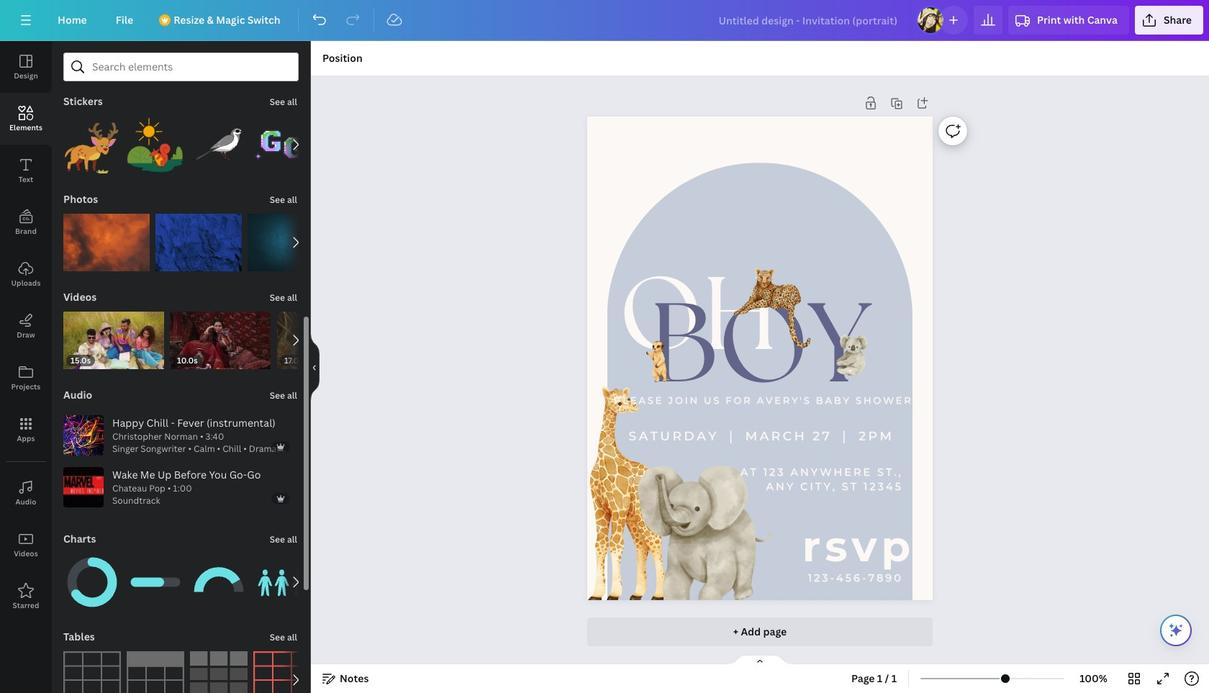 Task type: locate. For each thing, give the bounding box(es) containing it.
please
[[614, 394, 664, 406]]

3 all from the top
[[287, 292, 297, 304]]

1 vertical spatial audio button
[[0, 467, 52, 519]]

• inside singer songwriter, calm, chill, dramatic, exciting, happy, inspiring, love, quirky, sad, sexy, 220 seconds element
[[200, 431, 203, 443]]

2pm
[[859, 428, 894, 443]]

see all for tables
[[270, 631, 297, 643]]

+
[[733, 625, 739, 638]]

design
[[14, 71, 38, 81]]

0 horizontal spatial videos button
[[0, 519, 52, 571]]

• for pop
[[167, 483, 171, 495]]

videos up 15.0s group
[[63, 290, 97, 304]]

all for audio
[[287, 389, 297, 402]]

audio button
[[62, 381, 94, 410], [0, 467, 52, 519]]

• left 3:40
[[200, 431, 203, 443]]

position
[[322, 51, 363, 65]]

0 vertical spatial •
[[200, 431, 203, 443]]

1 see all from the top
[[270, 96, 297, 108]]

0 horizontal spatial 1
[[877, 672, 883, 685]]

stickers button
[[62, 87, 104, 116]]

3 see all button from the top
[[268, 283, 299, 312]]

(instrumental)
[[207, 416, 276, 430]]

0 horizontal spatial │
[[725, 428, 740, 443]]

1 right /
[[892, 672, 897, 685]]

join
[[668, 394, 699, 406]]

avery's
[[757, 394, 811, 406]]

tables button
[[62, 623, 96, 651]]

up
[[158, 468, 172, 482]]

all for videos
[[287, 292, 297, 304]]

notes
[[340, 672, 369, 685]]

happy
[[112, 416, 144, 430]]

hide image
[[310, 333, 320, 402]]

5 see from the top
[[270, 533, 285, 546]]

2 │ from the left
[[838, 428, 853, 443]]

see for stickers
[[270, 96, 285, 108]]

see all button for tables
[[268, 623, 299, 651]]

at 123 anywhere st., any city, st 12345
[[740, 466, 903, 493]]

12345
[[864, 480, 903, 493]]

print
[[1037, 13, 1061, 27]]

soundtrack
[[112, 495, 160, 507]]

│ down for at the right
[[725, 428, 740, 443]]

123-456-7890
[[808, 572, 903, 585]]

4 see all button from the top
[[268, 381, 299, 410]]

6 all from the top
[[287, 631, 297, 643]]

•
[[200, 431, 203, 443], [167, 483, 171, 495]]

1 vertical spatial •
[[167, 483, 171, 495]]

1 1 from the left
[[877, 672, 883, 685]]

switch
[[247, 13, 280, 27]]

6 see from the top
[[270, 631, 285, 643]]

0 horizontal spatial audio
[[15, 497, 36, 507]]

see for videos
[[270, 292, 285, 304]]

see all button
[[268, 87, 299, 116], [268, 185, 299, 214], [268, 283, 299, 312], [268, 381, 299, 410], [268, 525, 299, 554], [268, 623, 299, 651]]

0 vertical spatial audio
[[63, 388, 92, 402]]

saturday │ march 27 │ 2pm
[[629, 428, 894, 443]]

audio button down the apps
[[0, 467, 52, 519]]

starred button
[[0, 571, 52, 623]]

soundtrack, 60 seconds element
[[112, 483, 192, 507]]

videos button
[[62, 283, 98, 312], [0, 519, 52, 571]]

norman
[[164, 431, 198, 443]]

2 see all button from the top
[[268, 185, 299, 214]]

1 horizontal spatial videos
[[63, 290, 97, 304]]

all for tables
[[287, 631, 297, 643]]

see for charts
[[270, 533, 285, 546]]

videos button left charts button
[[0, 519, 52, 571]]

audio down the apps
[[15, 497, 36, 507]]

Search elements search field
[[92, 53, 270, 81]]

wake
[[112, 468, 138, 482]]

pop
[[149, 483, 165, 495]]

page
[[852, 672, 875, 685]]

draw
[[17, 330, 35, 340]]

share button
[[1135, 6, 1204, 35]]

10.0s
[[177, 355, 198, 366]]

starred
[[13, 600, 39, 610]]

0 horizontal spatial videos
[[14, 548, 38, 559]]

videos up starred button
[[14, 548, 38, 559]]

see
[[270, 96, 285, 108], [270, 194, 285, 206], [270, 292, 285, 304], [270, 389, 285, 402], [270, 533, 285, 546], [270, 631, 285, 643]]

christopher norman • 3:40
[[112, 431, 224, 443]]

4 see from the top
[[270, 389, 285, 402]]

0 vertical spatial videos
[[63, 290, 97, 304]]

wake me up before you go-go
[[112, 468, 261, 482]]

at
[[740, 466, 758, 479]]

canva assistant image
[[1168, 622, 1185, 639]]

6 see all from the top
[[270, 631, 297, 643]]

1 see from the top
[[270, 96, 285, 108]]

add this table to the canvas image
[[63, 651, 121, 693], [127, 651, 184, 693], [190, 651, 248, 693], [253, 651, 311, 693]]

go
[[247, 468, 261, 482]]

1 horizontal spatial videos button
[[62, 283, 98, 312]]

1 add this table to the canvas image from the left
[[63, 651, 121, 693]]

side panel tab list
[[0, 41, 52, 623]]

4 all from the top
[[287, 389, 297, 402]]

• right pop
[[167, 483, 171, 495]]

• for norman
[[200, 431, 203, 443]]

1 vertical spatial audio
[[15, 497, 36, 507]]

home link
[[46, 6, 98, 35]]

123
[[763, 466, 786, 479]]

all
[[287, 96, 297, 108], [287, 194, 297, 206], [287, 292, 297, 304], [287, 389, 297, 402], [287, 533, 297, 546], [287, 631, 297, 643]]

1 all from the top
[[287, 96, 297, 108]]

0 vertical spatial videos button
[[62, 283, 98, 312]]

&
[[207, 13, 214, 27]]

│ right 27 at the right bottom of page
[[838, 428, 853, 443]]

projects button
[[0, 352, 52, 404]]

all for charts
[[287, 533, 297, 546]]

3 see all from the top
[[270, 292, 297, 304]]

dark blue cement texture background image
[[155, 214, 242, 271]]

add
[[741, 625, 761, 638]]

5 see all from the top
[[270, 533, 297, 546]]

123-
[[808, 572, 836, 585]]

1 horizontal spatial │
[[838, 428, 853, 443]]

saturday
[[629, 428, 719, 443]]

oh
[[619, 256, 778, 373]]

1 horizontal spatial •
[[200, 431, 203, 443]]

0 horizontal spatial •
[[167, 483, 171, 495]]

videos button right uploads
[[62, 283, 98, 312]]

position button
[[317, 47, 368, 70]]

4 see all from the top
[[270, 389, 297, 402]]

notes button
[[317, 667, 375, 690]]

2 1 from the left
[[892, 672, 897, 685]]

see all for charts
[[270, 533, 297, 546]]

text button
[[0, 145, 52, 197]]

2 see from the top
[[270, 194, 285, 206]]

1 left /
[[877, 672, 883, 685]]

1 horizontal spatial audio button
[[62, 381, 94, 410]]

audio button down 15.0s
[[62, 381, 94, 410]]

group
[[63, 107, 121, 173], [127, 116, 184, 173], [190, 116, 248, 173], [253, 116, 311, 173], [63, 205, 150, 271], [155, 205, 242, 271], [247, 214, 334, 271], [63, 545, 121, 611], [127, 554, 184, 611], [190, 554, 248, 611], [253, 554, 311, 611]]

charts
[[63, 532, 96, 546]]

videos
[[63, 290, 97, 304], [14, 548, 38, 559]]

2 see all from the top
[[270, 194, 297, 206]]

1
[[877, 672, 883, 685], [892, 672, 897, 685]]

5 all from the top
[[287, 533, 297, 546]]

1 see all button from the top
[[268, 87, 299, 116]]

2 all from the top
[[287, 194, 297, 206]]

2 add this table to the canvas image from the left
[[127, 651, 184, 693]]

3 see from the top
[[270, 292, 285, 304]]

you
[[209, 468, 227, 482]]

file
[[116, 13, 133, 27]]

audio
[[63, 388, 92, 402], [15, 497, 36, 507]]

1 horizontal spatial 1
[[892, 672, 897, 685]]

audio down 15.0s
[[63, 388, 92, 402]]

Design title text field
[[707, 6, 911, 35]]

6 see all button from the top
[[268, 623, 299, 651]]

1 vertical spatial videos
[[14, 548, 38, 559]]

dark blue gradient texture background image
[[247, 214, 334, 271]]

see all for videos
[[270, 292, 297, 304]]

4 add this table to the canvas image from the left
[[253, 651, 311, 693]]

0 horizontal spatial audio button
[[0, 467, 52, 519]]

5 see all button from the top
[[268, 525, 299, 554]]

• inside chateau pop • 1:00 soundtrack
[[167, 483, 171, 495]]

chateau pop • 1:00 soundtrack
[[112, 483, 192, 507]]

100% button
[[1070, 667, 1117, 690]]



Task type: describe. For each thing, give the bounding box(es) containing it.
photos button
[[62, 185, 99, 214]]

see all for audio
[[270, 389, 297, 402]]

17.0s group
[[277, 312, 378, 369]]

chill
[[147, 416, 168, 430]]

see all for stickers
[[270, 96, 297, 108]]

page 1 / 1
[[852, 672, 897, 685]]

27
[[813, 428, 832, 443]]

17.0s
[[284, 355, 303, 366]]

photos
[[63, 192, 98, 206]]

home
[[58, 13, 87, 27]]

-
[[171, 416, 175, 430]]

apps
[[17, 433, 35, 443]]

print with canva button
[[1008, 6, 1129, 35]]

fever
[[177, 416, 204, 430]]

anywhere
[[790, 466, 872, 479]]

uploads button
[[0, 248, 52, 300]]

us
[[704, 394, 721, 406]]

st
[[842, 480, 859, 493]]

brand
[[15, 226, 37, 236]]

baby
[[816, 394, 851, 406]]

show pages image
[[726, 654, 795, 666]]

videos inside the side panel tab list
[[14, 548, 38, 559]]

before
[[174, 468, 207, 482]]

happy chill - fever (instrumental)
[[112, 416, 276, 430]]

+ add page button
[[587, 618, 933, 646]]

share
[[1164, 13, 1192, 27]]

10.0s group
[[170, 303, 271, 369]]

all for stickers
[[287, 96, 297, 108]]

/
[[885, 672, 889, 685]]

apps button
[[0, 404, 52, 456]]

with
[[1064, 13, 1085, 27]]

see for audio
[[270, 389, 285, 402]]

15.0s
[[71, 355, 91, 366]]

boy
[[650, 281, 870, 407]]

me
[[140, 468, 155, 482]]

3 add this table to the canvas image from the left
[[190, 651, 248, 693]]

text
[[18, 174, 33, 184]]

go-
[[229, 468, 247, 482]]

elements
[[9, 122, 43, 132]]

1:00
[[173, 483, 192, 495]]

uploads
[[11, 278, 41, 288]]

for
[[726, 394, 752, 406]]

magic
[[216, 13, 245, 27]]

1 vertical spatial videos button
[[0, 519, 52, 571]]

+ add page
[[733, 625, 787, 638]]

print with canva
[[1037, 13, 1118, 27]]

0 vertical spatial audio button
[[62, 381, 94, 410]]

main menu bar
[[0, 0, 1209, 41]]

st.,
[[877, 466, 903, 479]]

march
[[745, 428, 807, 443]]

christopher
[[112, 431, 162, 443]]

see all button for audio
[[268, 381, 299, 410]]

elements button
[[0, 93, 52, 145]]

1 │ from the left
[[725, 428, 740, 443]]

see for photos
[[270, 194, 285, 206]]

chateau
[[112, 483, 147, 495]]

canva
[[1087, 13, 1118, 27]]

see for tables
[[270, 631, 285, 643]]

file button
[[104, 6, 145, 35]]

456-
[[836, 572, 868, 585]]

resize & magic switch
[[174, 13, 280, 27]]

100%
[[1080, 672, 1108, 685]]

shower
[[856, 394, 913, 406]]

see all button for charts
[[268, 525, 299, 554]]

orange and gray clouds image
[[63, 214, 150, 271]]

rsvp
[[802, 520, 915, 572]]

see all button for videos
[[268, 283, 299, 312]]

any
[[766, 480, 795, 493]]

audio inside the side panel tab list
[[15, 497, 36, 507]]

tables
[[63, 630, 95, 643]]

resize
[[174, 13, 205, 27]]

singer songwriter, calm, chill, dramatic, exciting, happy, inspiring, love, quirky, sad, sexy, 220 seconds element
[[112, 431, 287, 456]]

stickers
[[63, 94, 103, 108]]

brand button
[[0, 197, 52, 248]]

see all button for stickers
[[268, 87, 299, 116]]

city,
[[800, 480, 837, 493]]

see all for photos
[[270, 194, 297, 206]]

1 horizontal spatial audio
[[63, 388, 92, 402]]

resize & magic switch button
[[151, 6, 292, 35]]

15.0s group
[[63, 308, 164, 369]]

charts button
[[62, 525, 97, 554]]

3:40
[[206, 431, 224, 443]]

all for photos
[[287, 194, 297, 206]]

projects
[[11, 381, 41, 392]]

see all button for photos
[[268, 185, 299, 214]]

7890
[[868, 572, 903, 585]]

please join us for avery's baby shower
[[614, 394, 913, 406]]



Task type: vqa. For each thing, say whether or not it's contained in the screenshot.
GARLIC within Fideo Noodles 1/2 can of tomato sauce fresh garlic knorr chicken seasoning 2/3 of water to pot you pick Queso fresco Olive Oil
no



